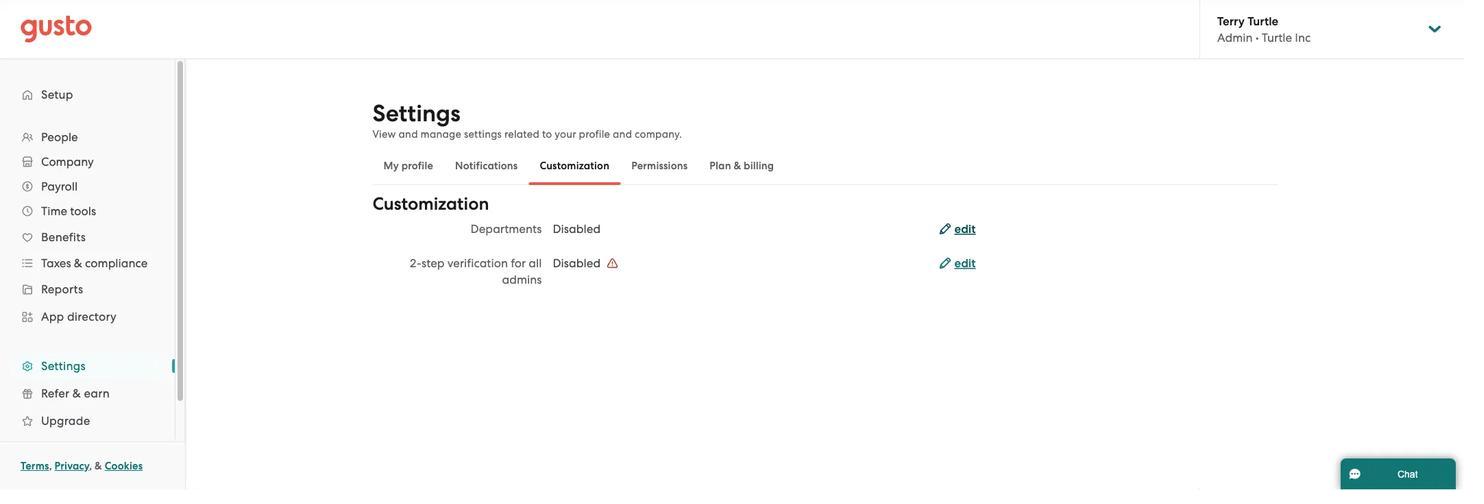 Task type: locate. For each thing, give the bounding box(es) containing it.
1 horizontal spatial settings
[[373, 100, 460, 128]]

terry turtle admin • turtle inc
[[1217, 14, 1311, 44]]

reports link
[[14, 277, 161, 302]]

, left cookies 'button'
[[89, 460, 92, 472]]

,
[[49, 460, 52, 472], [89, 460, 92, 472]]

earn
[[84, 387, 110, 400]]

taxes & compliance button
[[14, 251, 161, 276]]

settings
[[373, 100, 460, 128], [41, 359, 86, 373]]

2 disabled from the top
[[553, 256, 603, 270]]

1 horizontal spatial customization
[[540, 160, 610, 172]]

1 disabled from the top
[[553, 222, 601, 236]]

disabled left module__icon___slcit
[[553, 256, 603, 270]]

settings inside settings link
[[41, 359, 86, 373]]

1 horizontal spatial profile
[[579, 128, 610, 140]]

& for billing
[[734, 160, 741, 172]]

and right the view
[[399, 128, 418, 140]]

0 vertical spatial edit
[[955, 222, 976, 236]]

0 horizontal spatial and
[[399, 128, 418, 140]]

customization down your
[[540, 160, 610, 172]]

view
[[373, 128, 396, 140]]

& inside button
[[734, 160, 741, 172]]

0 horizontal spatial ,
[[49, 460, 52, 472]]

settings up manage
[[373, 100, 460, 128]]

1 vertical spatial turtle
[[1262, 31, 1292, 44]]

and
[[399, 128, 418, 140], [613, 128, 632, 140]]

list
[[0, 125, 175, 462]]

my profile button
[[373, 149, 444, 182]]

my profile
[[384, 160, 433, 172]]

people button
[[14, 125, 161, 149]]

for
[[511, 256, 526, 270]]

gusto navigation element
[[0, 59, 175, 484]]

manage
[[421, 128, 461, 140]]

home image
[[21, 15, 92, 43]]

2 edit from the top
[[955, 256, 976, 270]]

edit button
[[939, 221, 976, 238], [939, 255, 976, 272]]

setup
[[41, 88, 73, 101]]

0 vertical spatial disabled
[[553, 222, 601, 236]]

profile right 'my'
[[401, 160, 433, 172]]

0 horizontal spatial profile
[[401, 160, 433, 172]]

& inside "dropdown button"
[[74, 256, 82, 270]]

disabled
[[553, 222, 601, 236], [553, 256, 603, 270]]

taxes
[[41, 256, 71, 270]]

0 horizontal spatial settings
[[41, 359, 86, 373]]

1 vertical spatial profile
[[401, 160, 433, 172]]

settings up the refer
[[41, 359, 86, 373]]

& for compliance
[[74, 256, 82, 270]]

settings tabs tab list
[[373, 147, 1277, 185]]

1 edit from the top
[[955, 222, 976, 236]]

0 vertical spatial settings
[[373, 100, 460, 128]]

& right taxes
[[74, 256, 82, 270]]

settings inside settings view and manage settings related to your profile and company.
[[373, 100, 460, 128]]

benefits
[[41, 230, 86, 244]]

0 vertical spatial turtle
[[1248, 14, 1279, 28]]

settings
[[464, 128, 502, 140]]

chat
[[1398, 469, 1418, 480]]

1 vertical spatial disabled
[[553, 256, 603, 270]]

turtle up •
[[1248, 14, 1279, 28]]

chat button
[[1341, 459, 1456, 490]]

refer & earn link
[[14, 381, 161, 406]]

compliance
[[85, 256, 148, 270]]

customization down my profile button
[[373, 194, 489, 215]]

1 vertical spatial customization
[[373, 194, 489, 215]]

1 vertical spatial settings
[[41, 359, 86, 373]]

& inside 'link'
[[72, 387, 81, 400]]

plan & billing
[[710, 160, 774, 172]]

•
[[1256, 31, 1259, 44]]

0 horizontal spatial customization
[[373, 194, 489, 215]]

edit button for departments
[[939, 221, 976, 238]]

time tools
[[41, 204, 96, 218]]

setup link
[[14, 82, 161, 107]]

settings for settings view and manage settings related to your profile and company.
[[373, 100, 460, 128]]

terms , privacy , & cookies
[[21, 460, 143, 472]]

0 vertical spatial edit button
[[939, 221, 976, 238]]

profile inside button
[[401, 160, 433, 172]]

disabled down 'customization' button
[[553, 222, 601, 236]]

settings for settings
[[41, 359, 86, 373]]

turtle
[[1248, 14, 1279, 28], [1262, 31, 1292, 44]]

settings link
[[14, 354, 161, 378]]

payroll button
[[14, 174, 161, 199]]

2 edit button from the top
[[939, 255, 976, 272]]

0 vertical spatial profile
[[579, 128, 610, 140]]

edit for 2-step verification for all admins
[[955, 256, 976, 270]]

turtle right •
[[1262, 31, 1292, 44]]

&
[[734, 160, 741, 172], [74, 256, 82, 270], [72, 387, 81, 400], [95, 460, 102, 472]]

customization
[[540, 160, 610, 172], [373, 194, 489, 215]]

1 and from the left
[[399, 128, 418, 140]]

1 edit button from the top
[[939, 221, 976, 238]]

& left earn
[[72, 387, 81, 400]]

, left privacy link
[[49, 460, 52, 472]]

profile right your
[[579, 128, 610, 140]]

1 vertical spatial edit
[[955, 256, 976, 270]]

disabled for 2-step verification for all admins
[[553, 256, 603, 270]]

1 horizontal spatial and
[[613, 128, 632, 140]]

profile
[[579, 128, 610, 140], [401, 160, 433, 172]]

1 horizontal spatial ,
[[89, 460, 92, 472]]

& right the 'plan'
[[734, 160, 741, 172]]

cookies button
[[105, 458, 143, 474]]

2-step verification for all admins
[[410, 256, 542, 287]]

benefits link
[[14, 225, 161, 250]]

notifications
[[455, 160, 518, 172]]

related
[[504, 128, 540, 140]]

people
[[41, 130, 78, 144]]

1 vertical spatial edit button
[[939, 255, 976, 272]]

terms
[[21, 460, 49, 472]]

edit
[[955, 222, 976, 236], [955, 256, 976, 270]]

0 vertical spatial customization
[[540, 160, 610, 172]]

and left company. on the top left
[[613, 128, 632, 140]]

customization button
[[529, 149, 621, 182]]

departments
[[471, 222, 542, 236]]

app
[[41, 310, 64, 324]]



Task type: describe. For each thing, give the bounding box(es) containing it.
privacy link
[[55, 460, 89, 472]]

directory
[[67, 310, 117, 324]]

& left cookies 'button'
[[95, 460, 102, 472]]

1 , from the left
[[49, 460, 52, 472]]

settings view and manage settings related to your profile and company.
[[373, 100, 682, 140]]

step
[[422, 256, 445, 270]]

module__icon___slcit image
[[607, 258, 618, 269]]

notifications button
[[444, 149, 529, 182]]

time
[[41, 204, 67, 218]]

inc
[[1295, 31, 1311, 44]]

company button
[[14, 149, 161, 174]]

2-
[[410, 256, 422, 270]]

all
[[529, 256, 542, 270]]

app directory
[[41, 310, 117, 324]]

company.
[[635, 128, 682, 140]]

privacy
[[55, 460, 89, 472]]

edit button for 2-step verification for all admins
[[939, 255, 976, 272]]

cookies
[[105, 460, 143, 472]]

admin
[[1217, 31, 1253, 44]]

& for earn
[[72, 387, 81, 400]]

refer & earn
[[41, 387, 110, 400]]

your
[[555, 128, 576, 140]]

reports
[[41, 282, 83, 296]]

company
[[41, 155, 94, 169]]

tools
[[70, 204, 96, 218]]

plan
[[710, 160, 731, 172]]

upgrade
[[41, 414, 90, 428]]

2 , from the left
[[89, 460, 92, 472]]

upgrade link
[[14, 409, 161, 433]]

billing
[[744, 160, 774, 172]]

payroll
[[41, 180, 78, 193]]

plan & billing button
[[699, 149, 785, 182]]

my
[[384, 160, 399, 172]]

customization inside button
[[540, 160, 610, 172]]

profile inside settings view and manage settings related to your profile and company.
[[579, 128, 610, 140]]

time tools button
[[14, 199, 161, 223]]

permissions
[[631, 160, 688, 172]]

permissions button
[[621, 149, 699, 182]]

verification
[[447, 256, 508, 270]]

to
[[542, 128, 552, 140]]

admins
[[502, 273, 542, 287]]

2 and from the left
[[613, 128, 632, 140]]

refer
[[41, 387, 69, 400]]

terry
[[1217, 14, 1245, 28]]

terms link
[[21, 460, 49, 472]]

list containing people
[[0, 125, 175, 462]]

app directory link
[[14, 304, 161, 329]]

taxes & compliance
[[41, 256, 148, 270]]

edit for departments
[[955, 222, 976, 236]]

disabled for departments
[[553, 222, 601, 236]]



Task type: vqa. For each thing, say whether or not it's contained in the screenshot.
2nd and from right
yes



